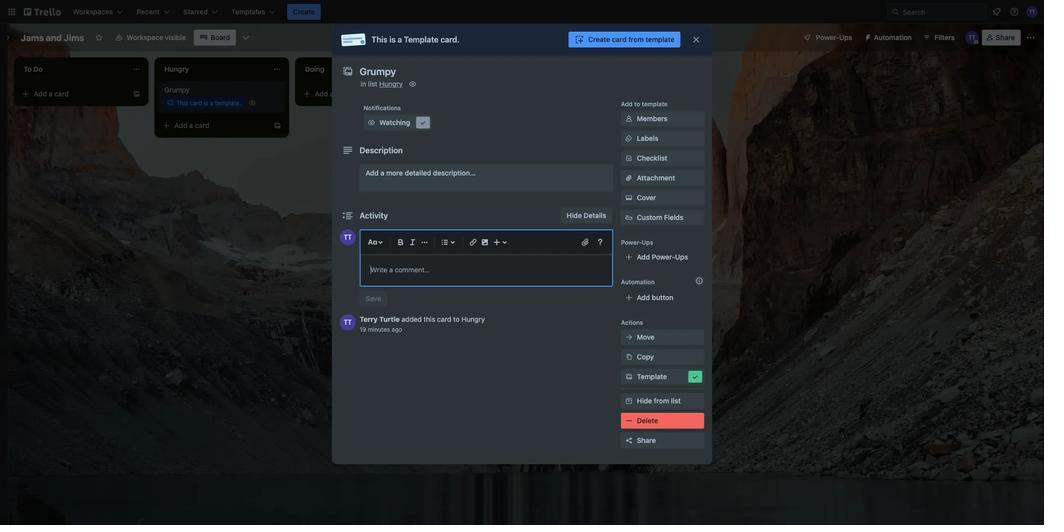 Task type: vqa. For each thing, say whether or not it's contained in the screenshot.
Bold ⌘B Icon
yes



Task type: locate. For each thing, give the bounding box(es) containing it.
create inside create card from template button
[[588, 35, 610, 44]]

ups left 'automation' button
[[839, 33, 852, 42]]

this
[[372, 35, 388, 44], [176, 100, 188, 106]]

watching
[[380, 119, 410, 127]]

1 vertical spatial hungry
[[462, 316, 485, 324]]

0 horizontal spatial this
[[176, 100, 188, 106]]

hide details link
[[561, 208, 612, 224]]

0 notifications image
[[991, 6, 1003, 18]]

terry turtle (terryturtle) image left the 19
[[340, 315, 356, 331]]

1 vertical spatial this
[[176, 100, 188, 106]]

card inside the terry turtle added this card to hungry 19 minutes ago
[[437, 316, 451, 324]]

1 vertical spatial share button
[[621, 433, 704, 449]]

1 horizontal spatial create from template… image
[[273, 122, 281, 130]]

0 horizontal spatial add a card button
[[18, 86, 129, 102]]

add inside button
[[637, 294, 650, 302]]

watching button
[[364, 115, 432, 131]]

0 horizontal spatial create from template… image
[[133, 90, 141, 98]]

sm image left labels
[[624, 134, 634, 144]]

sm image inside the checklist link
[[624, 154, 634, 163]]

0 vertical spatial share
[[996, 33, 1015, 42]]

power- inside button
[[816, 33, 839, 42]]

0 vertical spatial this
[[372, 35, 388, 44]]

list
[[368, 80, 378, 88], [671, 397, 681, 406]]

share button down delete link
[[621, 433, 704, 449]]

hungry right this
[[462, 316, 485, 324]]

editor toolbar toolbar
[[365, 235, 608, 251]]

ups down fields
[[675, 253, 688, 261]]

1 horizontal spatial ups
[[675, 253, 688, 261]]

add a card for the top the create from template… icon
[[34, 90, 69, 98]]

add
[[34, 90, 47, 98], [315, 90, 328, 98], [621, 101, 633, 107], [174, 122, 187, 130], [366, 169, 379, 177], [637, 253, 650, 261], [637, 294, 650, 302]]

0 vertical spatial is
[[390, 35, 396, 44]]

sm image inside move link
[[624, 333, 634, 343]]

1 horizontal spatial add a card button
[[158, 118, 269, 134]]

0 horizontal spatial hungry
[[379, 80, 403, 88]]

from
[[629, 35, 644, 44], [654, 397, 669, 406]]

1 horizontal spatial power-
[[652, 253, 675, 261]]

ups
[[839, 33, 852, 42], [642, 239, 653, 246], [675, 253, 688, 261]]

save button
[[360, 291, 387, 307]]

hide left 'details'
[[567, 212, 582, 220]]

customize views image
[[241, 33, 251, 43]]

1 vertical spatial template
[[637, 373, 667, 381]]

1 vertical spatial sm image
[[624, 333, 634, 343]]

0 horizontal spatial create
[[293, 8, 315, 16]]

None text field
[[355, 62, 682, 80]]

2 vertical spatial power-
[[652, 253, 675, 261]]

card
[[612, 35, 627, 44], [54, 90, 69, 98], [336, 90, 350, 98], [190, 100, 202, 106], [195, 122, 209, 130], [437, 316, 451, 324]]

sm image inside cover link
[[624, 193, 634, 203]]

automation up add button
[[621, 279, 655, 286]]

to up members on the right of the page
[[634, 101, 640, 107]]

1 vertical spatial from
[[654, 397, 669, 406]]

is down grumpy link
[[204, 100, 208, 106]]

description…
[[433, 169, 476, 177]]

create inside create button
[[293, 8, 315, 16]]

jams and jims
[[21, 32, 84, 43]]

1 vertical spatial list
[[671, 397, 681, 406]]

add a card for the create from template… icon to the right
[[174, 122, 209, 130]]

template
[[404, 35, 439, 44], [637, 373, 667, 381]]

text styles image
[[367, 237, 379, 249]]

0 vertical spatial automation
[[874, 33, 912, 42]]

save
[[366, 295, 381, 303]]

automation
[[874, 33, 912, 42], [621, 279, 655, 286]]

sm image inside copy link
[[624, 353, 634, 362]]

template
[[646, 35, 675, 44], [642, 101, 668, 107]]

to
[[634, 101, 640, 107], [453, 316, 460, 324]]

checklist
[[637, 154, 668, 162]]

1 vertical spatial automation
[[621, 279, 655, 286]]

0 horizontal spatial share
[[637, 437, 656, 445]]

create
[[293, 8, 315, 16], [588, 35, 610, 44]]

1 vertical spatial to
[[453, 316, 460, 324]]

0 horizontal spatial list
[[368, 80, 378, 88]]

0 horizontal spatial power-
[[621, 239, 642, 246]]

cover
[[637, 194, 656, 202]]

is up hungry link
[[390, 35, 396, 44]]

0 horizontal spatial power-ups
[[621, 239, 653, 246]]

add button
[[637, 294, 674, 302]]

0 vertical spatial to
[[634, 101, 640, 107]]

2 horizontal spatial add a card button
[[299, 86, 410, 102]]

template left 'card.'
[[404, 35, 439, 44]]

1 horizontal spatial create
[[588, 35, 610, 44]]

0 horizontal spatial from
[[629, 35, 644, 44]]

terry turtle (terryturtle) image left text styles icon
[[340, 230, 356, 246]]

sm image down actions
[[624, 333, 634, 343]]

this down grumpy
[[176, 100, 188, 106]]

power-ups inside power-ups button
[[816, 33, 852, 42]]

terry turtle added this card to hungry 19 minutes ago
[[360, 316, 485, 333]]

move link
[[621, 330, 704, 346]]

0 vertical spatial from
[[629, 35, 644, 44]]

1 horizontal spatial to
[[634, 101, 640, 107]]

0 horizontal spatial template
[[404, 35, 439, 44]]

2 horizontal spatial power-
[[816, 33, 839, 42]]

1 vertical spatial template
[[642, 101, 668, 107]]

add a card
[[34, 90, 69, 98], [315, 90, 350, 98], [174, 122, 209, 130]]

list up delete link
[[671, 397, 681, 406]]

ups up add power-ups
[[642, 239, 653, 246]]

2 sm image from the top
[[624, 333, 634, 343]]

power-ups button
[[796, 30, 858, 46]]

a
[[398, 35, 402, 44], [49, 90, 52, 98], [330, 90, 334, 98], [210, 100, 213, 106], [189, 122, 193, 130], [381, 169, 384, 177]]

added
[[402, 316, 422, 324]]

1 horizontal spatial share button
[[982, 30, 1021, 46]]

0 horizontal spatial to
[[453, 316, 460, 324]]

sm image inside 'automation' button
[[860, 30, 874, 44]]

template.
[[215, 100, 241, 106]]

move
[[637, 334, 655, 342]]

this
[[424, 316, 435, 324]]

hungry inside the terry turtle added this card to hungry 19 minutes ago
[[462, 316, 485, 324]]

1 horizontal spatial power-ups
[[816, 33, 852, 42]]

1 vertical spatial share
[[637, 437, 656, 445]]

from inside button
[[629, 35, 644, 44]]

sm image inside members link
[[624, 114, 634, 124]]

0 horizontal spatial ups
[[642, 239, 653, 246]]

attachment button
[[621, 170, 704, 186]]

1 horizontal spatial automation
[[874, 33, 912, 42]]

to right this
[[453, 316, 460, 324]]

is
[[390, 35, 396, 44], [204, 100, 208, 106]]

hide details
[[567, 212, 606, 220]]

sm image for labels
[[624, 134, 634, 144]]

labels link
[[621, 131, 704, 147]]

1 horizontal spatial this
[[372, 35, 388, 44]]

share left show menu icon
[[996, 33, 1015, 42]]

sm image inside delete link
[[624, 416, 634, 426]]

share button down 0 notifications image
[[982, 30, 1021, 46]]

lists image
[[439, 237, 451, 249]]

1 vertical spatial create
[[588, 35, 610, 44]]

board link
[[194, 30, 236, 46]]

custom fields
[[637, 214, 684, 222]]

sm image
[[624, 134, 634, 144], [624, 333, 634, 343], [624, 397, 634, 407]]

hide up the delete
[[637, 397, 652, 406]]

share down the delete
[[637, 437, 656, 445]]

sm image for members
[[624, 114, 634, 124]]

ago
[[392, 326, 402, 333]]

bold ⌘b image
[[395, 237, 407, 249]]

0 vertical spatial power-
[[816, 33, 839, 42]]

sm image inside labels link
[[624, 134, 634, 144]]

Board name text field
[[16, 30, 89, 46]]

visible
[[165, 33, 186, 42]]

1 horizontal spatial hungry
[[462, 316, 485, 324]]

fields
[[664, 214, 684, 222]]

0 vertical spatial ups
[[839, 33, 852, 42]]

2 vertical spatial ups
[[675, 253, 688, 261]]

hungry up notifications
[[379, 80, 403, 88]]

1 vertical spatial hide
[[637, 397, 652, 406]]

power-
[[816, 33, 839, 42], [621, 239, 642, 246], [652, 253, 675, 261]]

this card is a template.
[[176, 100, 241, 106]]

share
[[996, 33, 1015, 42], [637, 437, 656, 445]]

0 vertical spatial hide
[[567, 212, 582, 220]]

1 sm image from the top
[[624, 134, 634, 144]]

1 horizontal spatial hide
[[637, 397, 652, 406]]

cover link
[[621, 190, 704, 206]]

0 vertical spatial template
[[404, 35, 439, 44]]

sm image for copy
[[624, 353, 634, 362]]

add a card button
[[18, 86, 129, 102], [299, 86, 410, 102], [158, 118, 269, 134]]

1 horizontal spatial share
[[996, 33, 1015, 42]]

show menu image
[[1026, 33, 1036, 43]]

19
[[360, 326, 366, 333]]

list right in
[[368, 80, 378, 88]]

sm image left hide from list
[[624, 397, 634, 407]]

sm image for move
[[624, 333, 634, 343]]

add a card button for the top the create from template… icon
[[18, 86, 129, 102]]

sm image for checklist
[[624, 154, 634, 163]]

template button
[[621, 369, 704, 385]]

0 vertical spatial terry turtle (terryturtle) image
[[965, 31, 979, 45]]

1 horizontal spatial template
[[637, 373, 667, 381]]

0 horizontal spatial add a card
[[34, 90, 69, 98]]

create from template… image
[[133, 90, 141, 98], [273, 122, 281, 130]]

1 horizontal spatial add a card
[[174, 122, 209, 130]]

more
[[386, 169, 403, 177]]

card inside create card from template button
[[612, 35, 627, 44]]

1 horizontal spatial list
[[671, 397, 681, 406]]

sm image
[[860, 30, 874, 44], [408, 79, 418, 89], [624, 114, 634, 124], [367, 118, 377, 128], [418, 118, 428, 128], [624, 154, 634, 163], [624, 193, 634, 203], [624, 353, 634, 362], [624, 372, 634, 382], [691, 372, 700, 382], [624, 416, 634, 426]]

1 vertical spatial power-
[[621, 239, 642, 246]]

2 horizontal spatial ups
[[839, 33, 852, 42]]

0 vertical spatial power-ups
[[816, 33, 852, 42]]

add a card button for the create from template… icon to the right
[[158, 118, 269, 134]]

this for this card is a template.
[[176, 100, 188, 106]]

automation down search image
[[874, 33, 912, 42]]

filters button
[[920, 30, 958, 46]]

template down the copy
[[637, 373, 667, 381]]

2 horizontal spatial add a card
[[315, 90, 350, 98]]

3 sm image from the top
[[624, 397, 634, 407]]

1 vertical spatial create from template… image
[[273, 122, 281, 130]]

attach and insert link image
[[581, 238, 590, 248]]

0 horizontal spatial hide
[[567, 212, 582, 220]]

italic ⌘i image
[[407, 237, 419, 249]]

custom fields button
[[621, 213, 704, 223]]

0 horizontal spatial automation
[[621, 279, 655, 286]]

button
[[652, 294, 674, 302]]

2 vertical spatial sm image
[[624, 397, 634, 407]]

sm image inside hide from list link
[[624, 397, 634, 407]]

0 horizontal spatial is
[[204, 100, 208, 106]]

terry turtle (terryturtle) image right filters
[[965, 31, 979, 45]]

share button
[[982, 30, 1021, 46], [621, 433, 704, 449]]

0 vertical spatial template
[[646, 35, 675, 44]]

workspace visible
[[127, 33, 186, 42]]

0 vertical spatial sm image
[[624, 134, 634, 144]]

this up the in list hungry
[[372, 35, 388, 44]]

0 vertical spatial create
[[293, 8, 315, 16]]

jims
[[64, 32, 84, 43]]

0 vertical spatial share button
[[982, 30, 1021, 46]]

delete link
[[621, 413, 704, 429]]

terry turtle (terryturtle) image
[[965, 31, 979, 45], [340, 230, 356, 246], [340, 315, 356, 331]]

search image
[[892, 8, 900, 16]]

switch to… image
[[7, 7, 17, 17]]

hide from list
[[637, 397, 681, 406]]

hide from list link
[[621, 394, 704, 410]]

create button
[[287, 4, 321, 20]]

hide
[[567, 212, 582, 220], [637, 397, 652, 406]]

hungry
[[379, 80, 403, 88], [462, 316, 485, 324]]



Task type: describe. For each thing, give the bounding box(es) containing it.
sm image for delete
[[624, 416, 634, 426]]

hungry link
[[379, 80, 403, 88]]

add power-ups link
[[621, 250, 704, 265]]

details
[[584, 212, 606, 220]]

1 horizontal spatial from
[[654, 397, 669, 406]]

automation button
[[860, 30, 918, 46]]

template inside button
[[646, 35, 675, 44]]

and
[[46, 32, 62, 43]]

1 horizontal spatial is
[[390, 35, 396, 44]]

0 vertical spatial hungry
[[379, 80, 403, 88]]

sm image for cover
[[624, 193, 634, 203]]

to inside the terry turtle added this card to hungry 19 minutes ago
[[453, 316, 460, 324]]

image image
[[479, 237, 491, 249]]

sm image for watching
[[367, 118, 377, 128]]

description
[[360, 146, 403, 155]]

19 minutes ago link
[[360, 326, 402, 333]]

sm image for hide from list
[[624, 397, 634, 407]]

delete
[[637, 417, 658, 425]]

terry turtle (terryturtle) image
[[1026, 6, 1038, 18]]

board
[[211, 33, 230, 42]]

open information menu image
[[1010, 7, 1020, 17]]

add to template
[[621, 101, 668, 107]]

automation inside button
[[874, 33, 912, 42]]

0 vertical spatial create from template… image
[[133, 90, 141, 98]]

create card from template button
[[569, 32, 681, 48]]

ups inside "link"
[[675, 253, 688, 261]]

star or unstar board image
[[95, 34, 103, 42]]

share for the top the 'share' button
[[996, 33, 1015, 42]]

activity
[[360, 211, 388, 221]]

1 vertical spatial power-ups
[[621, 239, 653, 246]]

jams
[[21, 32, 44, 43]]

0 horizontal spatial share button
[[621, 433, 704, 449]]

copy link
[[621, 350, 704, 365]]

turtle
[[379, 316, 400, 324]]

0 vertical spatial list
[[368, 80, 378, 88]]

workspace
[[127, 33, 163, 42]]

add button button
[[621, 290, 704, 306]]

sm image for template
[[624, 372, 634, 382]]

link image
[[467, 237, 479, 249]]

terry
[[360, 316, 378, 324]]

attachment
[[637, 174, 675, 182]]

copy
[[637, 353, 654, 361]]

in list hungry
[[361, 80, 403, 88]]

members
[[637, 115, 668, 123]]

labels
[[637, 134, 659, 143]]

minutes
[[368, 326, 390, 333]]

open help dialog image
[[594, 237, 606, 249]]

filters
[[935, 33, 955, 42]]

create for create card from template
[[588, 35, 610, 44]]

workspace visible button
[[109, 30, 192, 46]]

2 vertical spatial terry turtle (terryturtle) image
[[340, 315, 356, 331]]

ups inside button
[[839, 33, 852, 42]]

add a more detailed description… link
[[360, 164, 613, 192]]

actions
[[621, 319, 643, 326]]

add a more detailed description…
[[366, 169, 476, 177]]

1 vertical spatial terry turtle (terryturtle) image
[[340, 230, 356, 246]]

1 vertical spatial ups
[[642, 239, 653, 246]]

members link
[[621, 111, 704, 127]]

notifications
[[364, 104, 401, 111]]

grumpy link
[[164, 85, 279, 95]]

a inside "link"
[[381, 169, 384, 177]]

create for create
[[293, 8, 315, 16]]

1 vertical spatial is
[[204, 100, 208, 106]]

hide for hide details
[[567, 212, 582, 220]]

share for the left the 'share' button
[[637, 437, 656, 445]]

card.
[[441, 35, 460, 44]]

custom
[[637, 214, 662, 222]]

add power-ups
[[637, 253, 688, 261]]

template inside button
[[637, 373, 667, 381]]

create card from template
[[588, 35, 675, 44]]

grumpy
[[164, 86, 190, 94]]

more formatting image
[[419, 237, 431, 249]]

sm image for automation
[[860, 30, 874, 44]]

hide for hide from list
[[637, 397, 652, 406]]

primary element
[[0, 0, 1044, 24]]

in
[[361, 80, 366, 88]]

Search field
[[900, 4, 986, 19]]

checklist link
[[621, 151, 704, 166]]

detailed
[[405, 169, 431, 177]]

this is a template card.
[[372, 35, 460, 44]]

this for this is a template card.
[[372, 35, 388, 44]]

Main content area, start typing to enter text. text field
[[371, 264, 602, 276]]

power- inside "link"
[[652, 253, 675, 261]]



